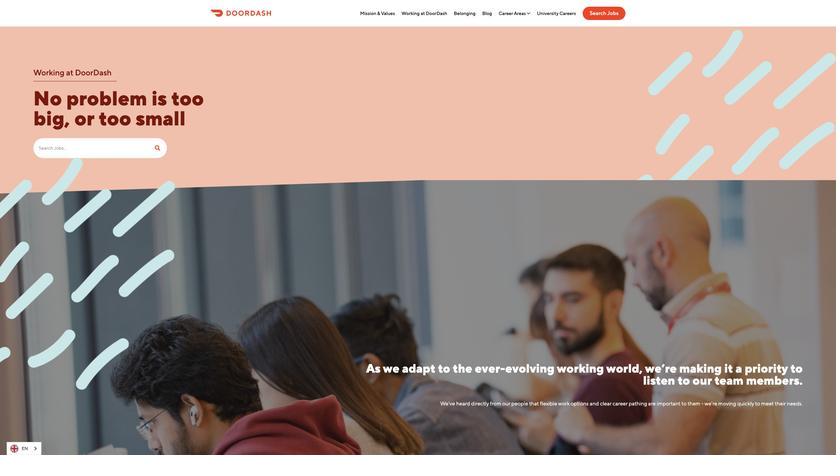 Task type: locate. For each thing, give the bounding box(es) containing it.
are
[[649, 401, 656, 407]]

directly
[[472, 401, 489, 407]]

we've heard directly from our people that flexible work options and clear career pathing are important to them - we're moving quickly to meet their needs.
[[441, 401, 803, 407]]

0 vertical spatial at
[[421, 11, 425, 16]]

needs.
[[787, 401, 803, 407]]

team
[[715, 374, 744, 388]]

belonging
[[454, 11, 476, 16]]

working up no
[[33, 68, 64, 77]]

we've
[[441, 401, 455, 407]]

styleguide form element
[[33, 138, 167, 161]]

meet
[[762, 401, 774, 407]]

mission & values
[[360, 11, 395, 16]]

0 horizontal spatial working
[[33, 68, 64, 77]]

1 vertical spatial at
[[66, 68, 73, 77]]

en
[[22, 446, 28, 451]]

too right the is
[[171, 86, 204, 110]]

0 horizontal spatial at
[[66, 68, 73, 77]]

important
[[657, 401, 681, 407]]

0 vertical spatial doordash
[[426, 11, 447, 16]]

to
[[438, 362, 450, 376], [791, 362, 803, 376], [678, 374, 690, 388], [682, 401, 687, 407], [756, 401, 761, 407]]

too
[[171, 86, 204, 110], [99, 106, 131, 130]]

our
[[693, 374, 712, 388], [503, 401, 511, 407]]

belonging link
[[454, 11, 476, 16]]

our right the 'from'
[[503, 401, 511, 407]]

evolving
[[505, 362, 555, 376]]

their
[[775, 401, 786, 407]]

we're
[[645, 362, 677, 376]]

1 horizontal spatial doordash
[[426, 11, 447, 16]]

the
[[453, 362, 472, 376]]

1 vertical spatial our
[[503, 401, 511, 407]]

university
[[537, 11, 559, 16]]

as
[[366, 362, 381, 376]]

that
[[530, 401, 539, 407]]

making
[[680, 362, 722, 376]]

list
[[360, 7, 576, 20]]

a
[[736, 362, 742, 376]]

options
[[571, 401, 589, 407]]

1 vertical spatial working
[[33, 68, 64, 77]]

None submit
[[150, 138, 167, 158]]

to left meet
[[756, 401, 761, 407]]

working at doordash
[[402, 11, 447, 16], [33, 68, 112, 77]]

people
[[512, 401, 528, 407]]

working
[[402, 11, 420, 16], [33, 68, 64, 77]]

university careers
[[537, 11, 576, 16]]

career areas 
[[499, 11, 531, 16]]

quickly
[[738, 401, 754, 407]]

our up -
[[693, 374, 712, 388]]

or
[[74, 106, 94, 130]]

career
[[613, 401, 628, 407]]

search jobs link
[[583, 7, 626, 20]]

0 vertical spatial our
[[693, 374, 712, 388]]

1 vertical spatial doordash
[[75, 68, 112, 77]]

our inside as we adapt to the ever-evolving working world, we're making it a priority to listen to our team members.
[[693, 374, 712, 388]]

0 horizontal spatial working at doordash
[[33, 68, 112, 77]]

english flag image
[[10, 445, 18, 453]]

1 horizontal spatial too
[[171, 86, 204, 110]]

working right the values
[[402, 11, 420, 16]]

1 horizontal spatial at
[[421, 11, 425, 16]]

and
[[590, 401, 599, 407]]

to right listen
[[678, 374, 690, 388]]

0 vertical spatial working at doordash
[[402, 11, 447, 16]]

at
[[421, 11, 425, 16], [66, 68, 73, 77]]

heard
[[457, 401, 470, 407]]

world,
[[607, 362, 643, 376]]

1 vertical spatial working at doordash
[[33, 68, 112, 77]]

&
[[377, 11, 380, 16]]

search
[[590, 10, 606, 16]]

0 vertical spatial working
[[402, 11, 420, 16]]

doordash left 'belonging'
[[426, 11, 447, 16]]

doordash
[[426, 11, 447, 16], [75, 68, 112, 77]]

1 horizontal spatial our
[[693, 374, 712, 388]]

1 horizontal spatial working
[[402, 11, 420, 16]]

doordash up problem
[[75, 68, 112, 77]]

too right or
[[99, 106, 131, 130]]

ever-
[[475, 362, 506, 376]]

0 horizontal spatial too
[[99, 106, 131, 130]]

adapt
[[402, 362, 436, 376]]

mission
[[360, 11, 377, 16]]

1 horizontal spatial working at doordash
[[402, 11, 447, 16]]



Task type: describe. For each thing, give the bounding box(es) containing it.
is
[[152, 86, 167, 110]]

work
[[559, 401, 570, 407]]

we're
[[705, 401, 718, 407]]

values
[[381, 11, 395, 16]]

problem
[[66, 86, 147, 110]]

Language field
[[7, 442, 42, 455]]

jobs
[[607, 10, 619, 16]]

small
[[136, 106, 186, 130]]

0 horizontal spatial our
[[503, 401, 511, 407]]

no
[[33, 86, 62, 110]]

big,
[[33, 106, 70, 130]]

as we adapt to the ever-evolving working world, we're making it a priority to listen to our team members.
[[366, 362, 803, 388]]

pathing
[[629, 401, 647, 407]]

areas
[[514, 11, 526, 16]]

to left the them
[[682, 401, 687, 407]]

home image
[[211, 10, 271, 17]]

career
[[499, 11, 513, 16]]

Search Jobs... text field
[[33, 138, 150, 158]]

0 horizontal spatial doordash
[[75, 68, 112, 77]]

we
[[383, 362, 400, 376]]

to right priority
[[791, 362, 803, 376]]

it
[[725, 362, 733, 376]]

from
[[490, 401, 502, 407]]

blog link
[[483, 11, 492, 16]]

blog
[[483, 11, 492, 16]]

search jobs
[[590, 10, 619, 16]]

university careers link
[[537, 11, 576, 16]]

members.
[[747, 374, 803, 388]]

working
[[557, 362, 604, 376]]

en link
[[7, 443, 41, 455]]

none submit inside styleguide form element
[[150, 138, 167, 158]]

clear
[[600, 401, 612, 407]]

mission & values link
[[360, 11, 395, 16]]

flexible
[[540, 401, 558, 407]]

them
[[688, 401, 701, 407]]

careers
[[560, 11, 576, 16]]

to left the
[[438, 362, 450, 376]]

list containing mission & values
[[360, 7, 576, 20]]

working inside list
[[402, 11, 420, 16]]

moving
[[719, 401, 737, 407]]

priority
[[745, 362, 788, 376]]

working at doordash link
[[402, 11, 447, 16]]

at inside list
[[421, 11, 425, 16]]

listen
[[643, 374, 675, 388]]


[[527, 11, 531, 16]]

-
[[702, 401, 704, 407]]

no problem is too big, or too small
[[33, 86, 204, 130]]



Task type: vqa. For each thing, say whether or not it's contained in the screenshot.
'another,'
no



